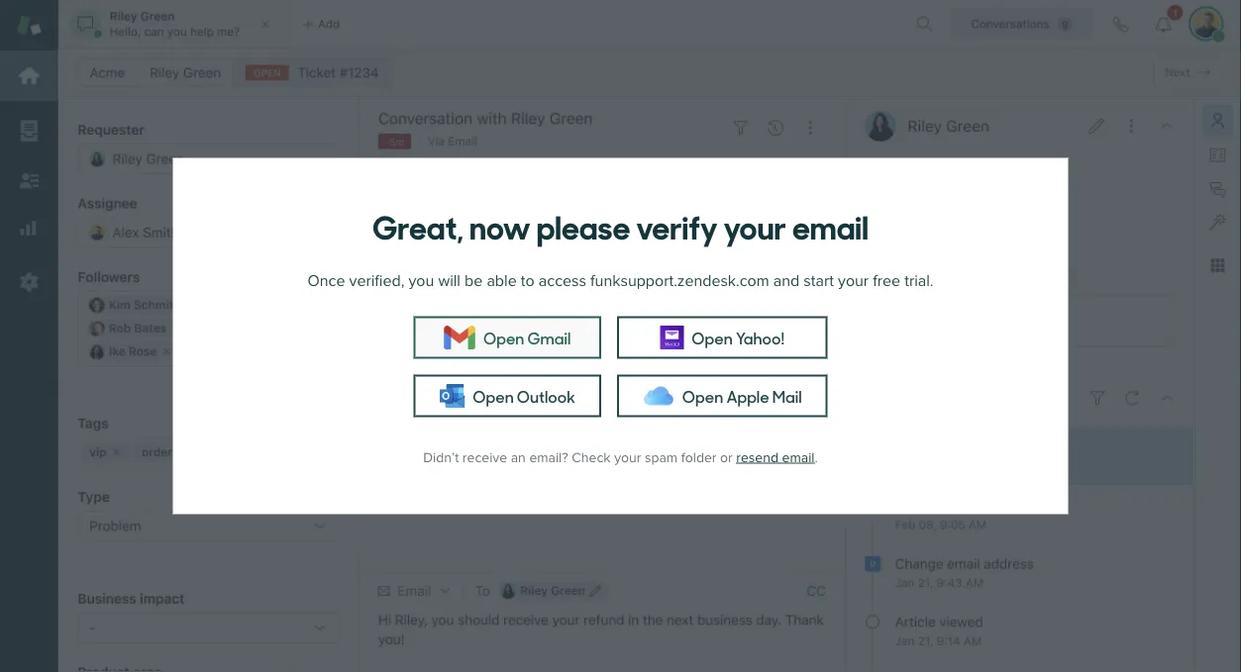 Task type: vqa. For each thing, say whether or not it's contained in the screenshot.
Zendesk
no



Task type: locate. For each thing, give the bounding box(es) containing it.
once verified, you will be able to access funksupport .zendesk.com and start your free trial.
[[308, 271, 934, 290]]

open yahoo!
[[692, 326, 785, 349]]

.
[[815, 450, 818, 466]]

open left the gmail
[[483, 326, 524, 349]]

and
[[774, 271, 800, 290]]

open inside 'link'
[[473, 385, 514, 407]]

didn't
[[423, 450, 459, 466]]

open for open gmail
[[483, 326, 524, 349]]

1 horizontal spatial your
[[838, 271, 869, 290]]

your email
[[724, 202, 869, 249]]

free
[[873, 271, 901, 290]]

open apple mail
[[682, 385, 802, 407]]

your left spam
[[614, 450, 641, 466]]

verified,
[[349, 271, 405, 290]]

open inside "link"
[[692, 326, 733, 349]]

gmail
[[528, 326, 571, 349]]

outlook
[[517, 385, 575, 407]]

open outlook link
[[414, 375, 601, 418]]

start
[[804, 271, 834, 290]]

1 vertical spatial your
[[614, 450, 641, 466]]

you
[[409, 271, 434, 290]]

email?
[[529, 450, 568, 466]]

be
[[465, 271, 483, 290]]

open left apple
[[682, 385, 723, 407]]

resend
[[736, 450, 779, 466]]

open yahoo! link
[[617, 317, 828, 359]]

now
[[470, 202, 531, 249]]

great, now please verify your email
[[373, 202, 869, 249]]

your left free
[[838, 271, 869, 290]]

folder
[[681, 450, 717, 466]]

your
[[838, 271, 869, 290], [614, 450, 641, 466]]

apple
[[727, 385, 769, 407]]

open left yahoo!
[[692, 326, 733, 349]]

open
[[483, 326, 524, 349], [692, 326, 733, 349], [473, 385, 514, 407], [682, 385, 723, 407]]

0 vertical spatial your
[[838, 271, 869, 290]]

open left outlook at the bottom of the page
[[473, 385, 514, 407]]

please
[[537, 202, 630, 249]]



Task type: describe. For each thing, give the bounding box(es) containing it.
once
[[308, 271, 345, 290]]

email
[[782, 450, 815, 466]]

open gmail
[[483, 326, 571, 349]]

receive
[[463, 450, 507, 466]]

0 horizontal spatial your
[[614, 450, 641, 466]]

open gmail link
[[414, 317, 601, 359]]

.zendesk.com
[[674, 271, 769, 290]]

trial.
[[905, 271, 934, 290]]

didn't receive an email? check your spam folder or resend email .
[[423, 450, 818, 466]]

open for open outlook
[[473, 385, 514, 407]]

an
[[511, 450, 526, 466]]

spam
[[645, 450, 678, 466]]

or
[[720, 450, 733, 466]]

open outlook
[[473, 385, 575, 407]]

able
[[487, 271, 517, 290]]

verify
[[636, 202, 718, 249]]

access
[[539, 271, 586, 290]]

check
[[572, 450, 611, 466]]

mail
[[773, 385, 802, 407]]

to
[[521, 271, 535, 290]]

resend email link
[[736, 450, 815, 466]]

product ui image
[[0, 0, 1241, 673]]

yahoo!
[[736, 326, 785, 349]]

great,
[[373, 202, 464, 249]]

will
[[438, 271, 461, 290]]

open apple mail link
[[617, 375, 828, 418]]

funksupport
[[591, 271, 674, 290]]

open for open yahoo!
[[692, 326, 733, 349]]

open for open apple mail
[[682, 385, 723, 407]]



